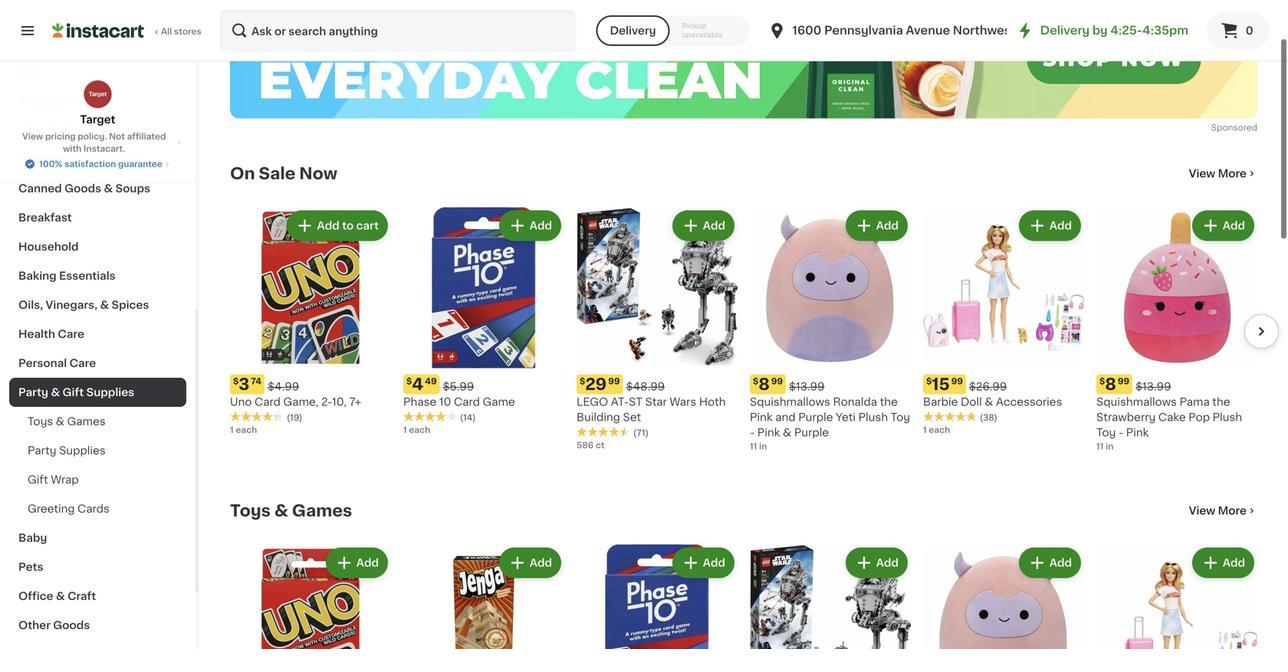 Task type: locate. For each thing, give the bounding box(es) containing it.
2 squishmallows from the left
[[1097, 397, 1177, 408]]

vinegars,
[[46, 300, 97, 311]]

586
[[577, 441, 594, 450]]

2 more from the top
[[1218, 506, 1247, 517]]

gift down the personal care
[[63, 387, 84, 398]]

purple
[[799, 412, 833, 423], [794, 428, 829, 438]]

1 vertical spatial gift
[[28, 475, 48, 485]]

1 plush from the left
[[859, 412, 888, 423]]

& inside the condiments & sauces "link"
[[89, 154, 98, 165]]

$8.99 original price: $13.99 element up ronalda at right
[[750, 375, 911, 395]]

0 vertical spatial goods
[[41, 125, 78, 136]]

1 horizontal spatial toy
[[1097, 428, 1116, 438]]

8 for 8
[[759, 377, 770, 393]]

1 vertical spatial toy
[[1097, 428, 1116, 438]]

$ inside $ 15 99 $26.99 barbie doll & accessories
[[926, 377, 932, 386]]

essentials
[[59, 271, 116, 281]]

5 $ from the left
[[926, 377, 932, 386]]

1 $ from the left
[[233, 377, 239, 386]]

1 vertical spatial view
[[1189, 168, 1216, 179]]

1 horizontal spatial games
[[292, 503, 352, 519]]

1 $13.99 from the left
[[789, 382, 825, 392]]

set
[[623, 412, 641, 423]]

1 horizontal spatial toys & games link
[[230, 502, 352, 520]]

spo
[[1212, 123, 1228, 132]]

2 the from the left
[[1213, 397, 1231, 408]]

pink left 'and'
[[750, 412, 773, 423]]

3 1 each from the left
[[923, 426, 950, 434]]

0 horizontal spatial gift
[[28, 475, 48, 485]]

0 horizontal spatial squishmallows
[[750, 397, 831, 408]]

baking essentials
[[18, 271, 116, 281]]

99
[[608, 377, 620, 386], [771, 377, 783, 386], [952, 377, 963, 386], [1118, 377, 1130, 386]]

0 horizontal spatial plush
[[859, 412, 888, 423]]

1 vertical spatial care
[[70, 358, 96, 369]]

0 vertical spatial toys & games
[[28, 416, 106, 427]]

2 each from the left
[[409, 426, 430, 434]]

2 11 from the left
[[1097, 443, 1104, 451]]

baking essentials link
[[9, 262, 186, 291]]

99 inside $ 8 99 $13.99 squishmallows pama the strawberry cake pop plush toy - pink 11 in
[[1118, 377, 1130, 386]]

0 horizontal spatial toys
[[28, 416, 53, 427]]

&
[[81, 125, 90, 136], [89, 154, 98, 165], [104, 183, 113, 194], [100, 300, 109, 311], [51, 387, 60, 398], [985, 397, 994, 408], [56, 416, 64, 427], [783, 428, 792, 438], [274, 503, 288, 519], [56, 591, 65, 602]]

purple down 'and'
[[794, 428, 829, 438]]

2 vertical spatial goods
[[53, 620, 90, 631]]

11
[[750, 443, 757, 451], [1097, 443, 1104, 451]]

each down uno
[[236, 426, 257, 434]]

0 vertical spatial care
[[58, 329, 84, 340]]

2 1 from the left
[[403, 426, 407, 434]]

in down $ 8 99 on the bottom of page
[[759, 443, 767, 451]]

view for toys & games
[[1189, 506, 1216, 517]]

not
[[109, 132, 125, 141]]

0 horizontal spatial 1
[[230, 426, 234, 434]]

2 horizontal spatial each
[[929, 426, 950, 434]]

view inside view pricing policy. not affiliated with instacart.
[[22, 132, 43, 141]]

target logo image
[[83, 80, 112, 109]]

1 vertical spatial toys & games
[[230, 503, 352, 519]]

4 99 from the left
[[1118, 377, 1130, 386]]

1 horizontal spatial in
[[1106, 443, 1114, 451]]

pink down strawberry
[[1126, 428, 1149, 438]]

1 horizontal spatial 1 each
[[403, 426, 430, 434]]

party up gift wrap
[[28, 446, 56, 456]]

1 horizontal spatial the
[[1213, 397, 1231, 408]]

1 vertical spatial view more link
[[1189, 504, 1258, 519]]

1 horizontal spatial 11
[[1097, 443, 1104, 451]]

2 $8.99 original price: $13.99 element from the left
[[1097, 375, 1258, 395]]

1 for 4
[[403, 426, 407, 434]]

with
[[63, 145, 82, 153]]

1 vertical spatial toys & games link
[[230, 502, 352, 520]]

1 horizontal spatial delivery
[[1041, 25, 1090, 36]]

2 view more from the top
[[1189, 506, 1247, 517]]

goods
[[41, 125, 78, 136], [65, 183, 101, 194], [53, 620, 90, 631]]

1 - from the left
[[750, 428, 755, 438]]

& inside $ 15 99 $26.99 barbie doll & accessories
[[985, 397, 994, 408]]

1 down uno
[[230, 426, 234, 434]]

0 horizontal spatial toys & games link
[[9, 407, 186, 436]]

1 1 each from the left
[[230, 426, 257, 434]]

0 vertical spatial toys & games link
[[9, 407, 186, 436]]

condiments & sauces link
[[9, 145, 186, 174]]

the right ronalda at right
[[880, 397, 898, 408]]

$ 4 49 $5.99 phase 10 card game
[[403, 377, 515, 408]]

2 vertical spatial view
[[1189, 506, 1216, 517]]

99 right the 29
[[608, 377, 620, 386]]

$13.99 up cake
[[1136, 382, 1172, 392]]

0 vertical spatial toy
[[891, 412, 910, 423]]

goods up with
[[41, 125, 78, 136]]

3 99 from the left
[[952, 377, 963, 386]]

99 for $ 8 99
[[771, 377, 783, 386]]

0 vertical spatial view more
[[1189, 168, 1247, 179]]

99 up strawberry
[[1118, 377, 1130, 386]]

card down $4.99
[[255, 397, 281, 408]]

in inside $ 8 99 $13.99 squishmallows pama the strawberry cake pop plush toy - pink 11 in
[[1106, 443, 1114, 451]]

squishmallows inside $ 8 99 $13.99 squishmallows pama the strawberry cake pop plush toy - pink 11 in
[[1097, 397, 1177, 408]]

1 each down phase
[[403, 426, 430, 434]]

0 vertical spatial view more link
[[1189, 166, 1258, 181]]

10
[[439, 397, 451, 408]]

$ for $ 4 49 $5.99 phase 10 card game
[[406, 377, 412, 386]]

the
[[880, 397, 898, 408], [1213, 397, 1231, 408]]

card up (14)
[[454, 397, 480, 408]]

1 11 from the left
[[750, 443, 757, 451]]

0 horizontal spatial 11
[[750, 443, 757, 451]]

1 vertical spatial toys
[[230, 503, 271, 519]]

- down $ 8 99 on the bottom of page
[[750, 428, 755, 438]]

& inside squishmallows ronalda the pink and purple yeti plush toy - pink & purple 11 in
[[783, 428, 792, 438]]

$5.99
[[443, 382, 474, 392]]

more for on sale now
[[1218, 168, 1247, 179]]

goods for dry
[[41, 125, 78, 136]]

the inside squishmallows ronalda the pink and purple yeti plush toy - pink & purple 11 in
[[880, 397, 898, 408]]

$8.99 original price: $13.99 element
[[750, 375, 911, 395], [1097, 375, 1258, 395]]

1 for 15
[[923, 426, 927, 434]]

the right pama
[[1213, 397, 1231, 408]]

goods down the craft
[[53, 620, 90, 631]]

$ 3 74
[[233, 377, 262, 393]]

2 - from the left
[[1119, 428, 1124, 438]]

$8.99 original price: $13.99 element for ronalda
[[750, 375, 911, 395]]

$3.74 original price: $4.99 element
[[230, 375, 391, 395]]

plush down ronalda at right
[[859, 412, 888, 423]]

1 vertical spatial view more
[[1189, 506, 1247, 517]]

1 vertical spatial goods
[[65, 183, 101, 194]]

2 99 from the left
[[771, 377, 783, 386]]

health
[[18, 329, 55, 340]]

$ inside $ 8 99
[[753, 377, 759, 386]]

1 down phase
[[403, 426, 407, 434]]

toy down strawberry
[[1097, 428, 1116, 438]]

$13.99 up 'and'
[[789, 382, 825, 392]]

2 8 from the left
[[1105, 377, 1117, 393]]

$ 8 99 $13.99 squishmallows pama the strawberry cake pop plush toy - pink 11 in
[[1097, 377, 1243, 451]]

-
[[750, 428, 755, 438], [1119, 428, 1124, 438]]

$ inside $ 29 99 $48.99 lego at-st star wars hoth building set
[[580, 377, 585, 386]]

0 vertical spatial gift
[[63, 387, 84, 398]]

1 for 3
[[230, 426, 234, 434]]

view more
[[1189, 168, 1247, 179], [1189, 506, 1247, 517]]

1 horizontal spatial -
[[1119, 428, 1124, 438]]

st
[[629, 397, 643, 408]]

0 vertical spatial party
[[18, 387, 48, 398]]

0 horizontal spatial each
[[236, 426, 257, 434]]

goods for canned
[[65, 183, 101, 194]]

$13.99 inside $ 8 99 $13.99 squishmallows pama the strawberry cake pop plush toy - pink 11 in
[[1136, 382, 1172, 392]]

1 vertical spatial purple
[[794, 428, 829, 438]]

item carousel region
[[230, 201, 1279, 477]]

supplies
[[86, 387, 134, 398], [59, 446, 106, 456]]

greeting cards
[[28, 504, 110, 515]]

1 the from the left
[[880, 397, 898, 408]]

2 view more link from the top
[[1189, 504, 1258, 519]]

1 each down barbie
[[923, 426, 950, 434]]

1 more from the top
[[1218, 168, 1247, 179]]

2 in from the left
[[1106, 443, 1114, 451]]

care for personal care
[[70, 358, 96, 369]]

2 horizontal spatial 1
[[923, 426, 927, 434]]

product group
[[230, 207, 391, 436], [403, 207, 564, 436], [577, 207, 738, 452], [750, 207, 911, 453], [923, 207, 1084, 436], [1097, 207, 1258, 453], [230, 545, 391, 650], [403, 545, 564, 650], [577, 545, 738, 650], [750, 545, 911, 650], [923, 545, 1084, 650], [1097, 545, 1258, 650]]

add to cart
[[316, 220, 377, 231]]

pasta
[[92, 125, 123, 136]]

3 1 from the left
[[923, 426, 927, 434]]

$ inside $ 3 74
[[233, 377, 239, 386]]

99 inside $ 15 99 $26.99 barbie doll & accessories
[[952, 377, 963, 386]]

0 horizontal spatial the
[[880, 397, 898, 408]]

1 squishmallows from the left
[[750, 397, 831, 408]]

add to cart button
[[285, 212, 387, 240]]

99 up 'and'
[[771, 377, 783, 386]]

purple left yeti at the bottom of the page
[[799, 412, 833, 423]]

gift wrap link
[[9, 466, 186, 495]]

toy inside $ 8 99 $13.99 squishmallows pama the strawberry cake pop plush toy - pink 11 in
[[1097, 428, 1116, 438]]

party & gift supplies
[[18, 387, 134, 398]]

each down barbie
[[929, 426, 950, 434]]

1 horizontal spatial 8
[[1105, 377, 1117, 393]]

1 card from the left
[[255, 397, 281, 408]]

lego
[[577, 397, 608, 408]]

each
[[236, 426, 257, 434], [409, 426, 430, 434], [929, 426, 950, 434]]

4:35pm
[[1143, 25, 1189, 36]]

2 horizontal spatial 1 each
[[923, 426, 950, 434]]

2 card from the left
[[454, 397, 480, 408]]

1 horizontal spatial squishmallows
[[1097, 397, 1177, 408]]

1 horizontal spatial toys & games
[[230, 503, 352, 519]]

1 horizontal spatial card
[[454, 397, 480, 408]]

doll
[[961, 397, 982, 408]]

None search field
[[219, 9, 576, 52]]

all
[[161, 27, 172, 36]]

0 horizontal spatial -
[[750, 428, 755, 438]]

breakfast link
[[9, 203, 186, 232]]

1 in from the left
[[759, 443, 767, 451]]

99 inside $ 8 99
[[771, 377, 783, 386]]

0 horizontal spatial toy
[[891, 412, 910, 423]]

view pricing policy. not affiliated with instacart. link
[[12, 130, 183, 155]]

0 horizontal spatial card
[[255, 397, 281, 408]]

74
[[251, 377, 262, 386]]

1 view more link from the top
[[1189, 166, 1258, 181]]

party supplies
[[28, 446, 106, 456]]

goods down satisfaction
[[65, 183, 101, 194]]

0 horizontal spatial in
[[759, 443, 767, 451]]

1 vertical spatial party
[[28, 446, 56, 456]]

supplies up gift wrap link
[[59, 446, 106, 456]]

1 down barbie
[[923, 426, 927, 434]]

0 horizontal spatial 1 each
[[230, 426, 257, 434]]

$8.99 original price: $13.99 element for 8
[[1097, 375, 1258, 395]]

99 inside $ 29 99 $48.99 lego at-st star wars hoth building set
[[608, 377, 620, 386]]

guarantee
[[118, 160, 163, 168]]

1 horizontal spatial $8.99 original price: $13.99 element
[[1097, 375, 1258, 395]]

pink
[[750, 412, 773, 423], [758, 428, 780, 438], [1126, 428, 1149, 438]]

2 1 each from the left
[[403, 426, 430, 434]]

on sale now
[[230, 166, 337, 182]]

nsored
[[1228, 123, 1258, 132]]

$13.99
[[789, 382, 825, 392], [1136, 382, 1172, 392]]

each down phase
[[409, 426, 430, 434]]

1 each for 3
[[230, 426, 257, 434]]

2 plush from the left
[[1213, 412, 1243, 423]]

star
[[645, 397, 667, 408]]

& inside party & gift supplies link
[[51, 387, 60, 398]]

15
[[932, 377, 950, 393]]

1 horizontal spatial 1
[[403, 426, 407, 434]]

2 $ from the left
[[406, 377, 412, 386]]

gift left wrap
[[28, 475, 48, 485]]

3 $ from the left
[[580, 377, 585, 386]]

care up the party & gift supplies
[[70, 358, 96, 369]]

on sale now link
[[230, 165, 337, 183]]

$ 8 99
[[753, 377, 783, 393]]

100%
[[39, 160, 62, 168]]

99 for $ 15 99 $26.99 barbie doll & accessories
[[952, 377, 963, 386]]

$ 15 99 $26.99 barbie doll & accessories
[[923, 377, 1063, 408]]

craft
[[68, 591, 96, 602]]

view more for on sale now
[[1189, 168, 1247, 179]]

& inside office & craft link
[[56, 591, 65, 602]]

0 vertical spatial view
[[22, 132, 43, 141]]

squishmallows up 'and'
[[750, 397, 831, 408]]

4 $ from the left
[[753, 377, 759, 386]]

3 each from the left
[[929, 426, 950, 434]]

1 8 from the left
[[759, 377, 770, 393]]

1 1 from the left
[[230, 426, 234, 434]]

0 horizontal spatial delivery
[[610, 25, 656, 36]]

- down strawberry
[[1119, 428, 1124, 438]]

personal care link
[[9, 349, 186, 378]]

supplies down personal care link
[[86, 387, 134, 398]]

plush right pop at the bottom of page
[[1213, 412, 1243, 423]]

(14)
[[460, 414, 476, 422]]

29
[[585, 377, 607, 393]]

party down personal
[[18, 387, 48, 398]]

toys & games
[[28, 416, 106, 427], [230, 503, 352, 519]]

(38)
[[980, 414, 998, 422]]

health care link
[[9, 320, 186, 349]]

$
[[233, 377, 239, 386], [406, 377, 412, 386], [580, 377, 585, 386], [753, 377, 759, 386], [926, 377, 932, 386], [1100, 377, 1105, 386]]

99 right the 15
[[952, 377, 963, 386]]

8 for squishmallows pama the strawberry cake pop plush toy - pink
[[1105, 377, 1117, 393]]

each for 15
[[929, 426, 950, 434]]

586 ct
[[577, 441, 605, 450]]

1 99 from the left
[[608, 377, 620, 386]]

11 down $ 8 99 on the bottom of page
[[750, 443, 757, 451]]

1 view more from the top
[[1189, 168, 1247, 179]]

(19)
[[287, 414, 303, 422]]

condiments
[[18, 154, 87, 165]]

each for 4
[[409, 426, 430, 434]]

★★★★★
[[230, 412, 284, 422], [230, 412, 284, 422], [403, 412, 457, 422], [403, 412, 457, 422], [923, 412, 977, 422], [923, 412, 977, 422], [577, 427, 630, 438], [577, 427, 630, 438]]

gift wrap
[[28, 475, 79, 485]]

1 horizontal spatial plush
[[1213, 412, 1243, 423]]

product group containing 3
[[230, 207, 391, 436]]

pink down 'and'
[[758, 428, 780, 438]]

soups
[[116, 183, 150, 194]]

0 horizontal spatial 8
[[759, 377, 770, 393]]

toy right yeti at the bottom of the page
[[891, 412, 910, 423]]

0 horizontal spatial games
[[67, 416, 106, 427]]

1600 pennsylvania avenue northwest
[[793, 25, 1016, 36]]

1 $8.99 original price: $13.99 element from the left
[[750, 375, 911, 395]]

in down strawberry
[[1106, 443, 1114, 451]]

on
[[230, 166, 255, 182]]

11 down strawberry
[[1097, 443, 1104, 451]]

$ for $ 29 99 $48.99 lego at-st star wars hoth building set
[[580, 377, 585, 386]]

1 horizontal spatial toys
[[230, 503, 271, 519]]

personal
[[18, 358, 67, 369]]

delivery inside "button"
[[610, 25, 656, 36]]

$ inside $ 4 49 $5.99 phase 10 card game
[[406, 377, 412, 386]]

squishmallows up strawberry
[[1097, 397, 1177, 408]]

and
[[776, 412, 796, 423]]

& inside canned goods & soups link
[[104, 183, 113, 194]]

party
[[18, 387, 48, 398], [28, 446, 56, 456]]

yeti
[[836, 412, 856, 423]]

1 vertical spatial more
[[1218, 506, 1247, 517]]

6 $ from the left
[[1100, 377, 1105, 386]]

1 each down uno
[[230, 426, 257, 434]]

0 vertical spatial more
[[1218, 168, 1247, 179]]

building
[[577, 412, 620, 423]]

1600
[[793, 25, 822, 36]]

$8.99 original price: $13.99 element up pama
[[1097, 375, 1258, 395]]

2 $13.99 from the left
[[1136, 382, 1172, 392]]

0 horizontal spatial $8.99 original price: $13.99 element
[[750, 375, 911, 395]]

1 horizontal spatial each
[[409, 426, 430, 434]]

delivery button
[[596, 15, 670, 46]]

plush inside squishmallows ronalda the pink and purple yeti plush toy - pink & purple 11 in
[[859, 412, 888, 423]]

1 horizontal spatial $13.99
[[1136, 382, 1172, 392]]

view more for toys & games
[[1189, 506, 1247, 517]]

8 inside $ 8 99 $13.99 squishmallows pama the strawberry cake pop plush toy - pink 11 in
[[1105, 377, 1117, 393]]

pricing
[[45, 132, 76, 141]]

view for on sale now
[[1189, 168, 1216, 179]]

0 horizontal spatial $13.99
[[789, 382, 825, 392]]

1 each from the left
[[236, 426, 257, 434]]

dry goods & pasta link
[[9, 116, 186, 145]]

$26.99
[[969, 382, 1007, 392]]

$ inside $ 8 99 $13.99 squishmallows pama the strawberry cake pop plush toy - pink 11 in
[[1100, 377, 1105, 386]]

100% satisfaction guarantee button
[[24, 155, 172, 170]]

care down vinegars,
[[58, 329, 84, 340]]



Task type: vqa. For each thing, say whether or not it's contained in the screenshot.


Task type: describe. For each thing, give the bounding box(es) containing it.
strawberry
[[1097, 412, 1156, 423]]

personal care
[[18, 358, 96, 369]]

$ for $ 8 99 $13.99 squishmallows pama the strawberry cake pop plush toy - pink 11 in
[[1100, 377, 1105, 386]]

canned
[[18, 183, 62, 194]]

instacart logo image
[[52, 21, 144, 40]]

cards
[[78, 504, 110, 515]]

oils, vinegars, & spices link
[[9, 291, 186, 320]]

$ for $ 8 99
[[753, 377, 759, 386]]

2-
[[321, 397, 332, 408]]

wrap
[[51, 475, 79, 485]]

(71)
[[634, 429, 649, 438]]

& inside dry goods & pasta link
[[81, 125, 90, 136]]

card inside $ 4 49 $5.99 phase 10 card game
[[454, 397, 480, 408]]

deli link
[[9, 58, 186, 87]]

dry
[[18, 125, 39, 136]]

view pricing policy. not affiliated with instacart.
[[22, 132, 166, 153]]

- inside $ 8 99 $13.99 squishmallows pama the strawberry cake pop plush toy - pink 11 in
[[1119, 428, 1124, 438]]

other
[[18, 620, 51, 631]]

99 for $ 8 99 $13.99 squishmallows pama the strawberry cake pop plush toy - pink 11 in
[[1118, 377, 1130, 386]]

prepared foods
[[18, 96, 106, 107]]

1 vertical spatial supplies
[[59, 446, 106, 456]]

instacart.
[[84, 145, 125, 153]]

$ for $ 15 99 $26.99 barbie doll & accessories
[[926, 377, 932, 386]]

7+
[[349, 397, 361, 408]]

deli
[[18, 67, 40, 77]]

greeting cards link
[[9, 495, 186, 524]]

each for 3
[[236, 426, 257, 434]]

delivery for delivery by 4:25-4:35pm
[[1041, 25, 1090, 36]]

northwest
[[953, 25, 1016, 36]]

$48.99
[[626, 382, 665, 392]]

1600 pennsylvania avenue northwest button
[[768, 9, 1016, 52]]

more for toys & games
[[1218, 506, 1247, 517]]

the inside $ 8 99 $13.99 squishmallows pama the strawberry cake pop plush toy - pink 11 in
[[1213, 397, 1231, 408]]

other goods
[[18, 620, 90, 631]]

0 vertical spatial toys
[[28, 416, 53, 427]]

toy inside squishmallows ronalda the pink and purple yeti plush toy - pink & purple 11 in
[[891, 412, 910, 423]]

0 vertical spatial games
[[67, 416, 106, 427]]

stores
[[174, 27, 201, 36]]

0 button
[[1207, 12, 1270, 49]]

household link
[[9, 232, 186, 262]]

policy.
[[78, 132, 107, 141]]

in inside squishmallows ronalda the pink and purple yeti plush toy - pink & purple 11 in
[[759, 443, 767, 451]]

foods
[[72, 96, 106, 107]]

99 for $ 29 99 $48.99 lego at-st star wars hoth building set
[[608, 377, 620, 386]]

$15.99 original price: $26.99 element
[[923, 375, 1084, 395]]

canned goods & soups
[[18, 183, 150, 194]]

spices
[[112, 300, 149, 311]]

target
[[80, 114, 115, 125]]

dry goods & pasta
[[18, 125, 123, 136]]

$ for $ 3 74
[[233, 377, 239, 386]]

10,
[[332, 397, 347, 408]]

Search field
[[221, 11, 575, 51]]

$29.99 original price: $48.99 element
[[577, 375, 738, 395]]

11 inside squishmallows ronalda the pink and purple yeti plush toy - pink & purple 11 in
[[750, 443, 757, 451]]

baking
[[18, 271, 56, 281]]

product group containing 15
[[923, 207, 1084, 436]]

1 vertical spatial games
[[292, 503, 352, 519]]

uno card game, 2-10, 7+
[[230, 397, 361, 408]]

squishmallows inside squishmallows ronalda the pink and purple yeti plush toy - pink & purple 11 in
[[750, 397, 831, 408]]

goods for other
[[53, 620, 90, 631]]

all stores link
[[52, 9, 202, 52]]

plush inside $ 8 99 $13.99 squishmallows pama the strawberry cake pop plush toy - pink 11 in
[[1213, 412, 1243, 423]]

$ 29 99 $48.99 lego at-st star wars hoth building set
[[577, 377, 726, 423]]

at-
[[611, 397, 629, 408]]

11 inside $ 8 99 $13.99 squishmallows pama the strawberry cake pop plush toy - pink 11 in
[[1097, 443, 1104, 451]]

affiliated
[[127, 132, 166, 141]]

uno
[[230, 397, 252, 408]]

ct
[[596, 441, 605, 450]]

1 each for 4
[[403, 426, 430, 434]]

baby link
[[9, 524, 186, 553]]

by
[[1093, 25, 1108, 36]]

- inside squishmallows ronalda the pink and purple yeti plush toy - pink & purple 11 in
[[750, 428, 755, 438]]

0 vertical spatial purple
[[799, 412, 833, 423]]

product group containing 29
[[577, 207, 738, 452]]

0 vertical spatial supplies
[[86, 387, 134, 398]]

1 each for 15
[[923, 426, 950, 434]]

delivery by 4:25-4:35pm link
[[1016, 21, 1189, 40]]

view more link for games
[[1189, 504, 1258, 519]]

service type group
[[596, 15, 750, 46]]

1 horizontal spatial gift
[[63, 387, 84, 398]]

pets
[[18, 562, 43, 573]]

party & gift supplies link
[[9, 378, 186, 407]]

ronalda
[[833, 397, 877, 408]]

4
[[412, 377, 424, 393]]

condiments & sauces
[[18, 154, 141, 165]]

0
[[1246, 25, 1254, 36]]

phase
[[403, 397, 437, 408]]

$4.49 original price: $5.99 element
[[403, 375, 564, 395]]

& inside oils, vinegars, & spices link
[[100, 300, 109, 311]]

pink inside $ 8 99 $13.99 squishmallows pama the strawberry cake pop plush toy - pink 11 in
[[1126, 428, 1149, 438]]

cake
[[1159, 412, 1186, 423]]

party for party & gift supplies
[[18, 387, 48, 398]]

office
[[18, 591, 53, 602]]

add inside button
[[316, 220, 338, 231]]

oils,
[[18, 300, 43, 311]]

0 horizontal spatial toys & games
[[28, 416, 106, 427]]

product group containing 4
[[403, 207, 564, 436]]

care for health care
[[58, 329, 84, 340]]

target link
[[80, 80, 115, 127]]

pennsylvania
[[825, 25, 903, 36]]

office & craft
[[18, 591, 96, 602]]

• sponsored: transform your everyday clean. shop now. image
[[230, 0, 1258, 118]]

view more link for now
[[1189, 166, 1258, 181]]

delivery by 4:25-4:35pm
[[1041, 25, 1189, 36]]

barbie
[[923, 397, 958, 408]]

satisfaction
[[65, 160, 116, 168]]

breakfast
[[18, 212, 72, 223]]

health care
[[18, 329, 84, 340]]

other goods link
[[9, 611, 186, 640]]

party supplies link
[[9, 436, 186, 466]]

avenue
[[906, 25, 950, 36]]

party for party supplies
[[28, 446, 56, 456]]

delivery for delivery
[[610, 25, 656, 36]]

household
[[18, 242, 79, 252]]

prepared foods link
[[9, 87, 186, 116]]

pop
[[1189, 412, 1210, 423]]



